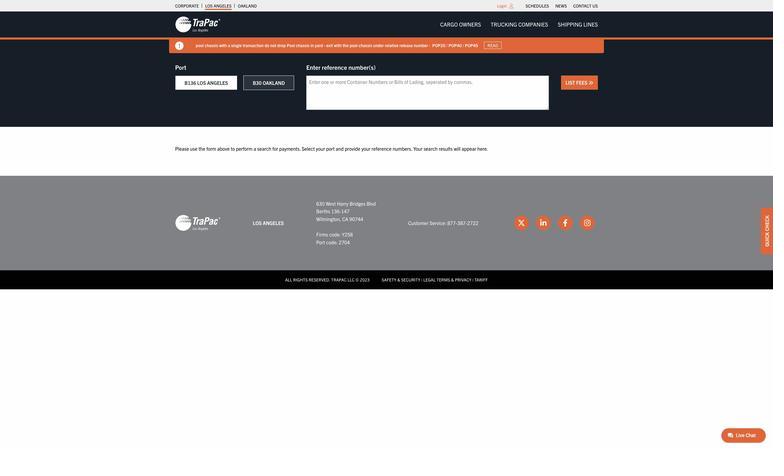 Task type: vqa. For each thing, say whether or not it's contained in the screenshot.
2023
yes



Task type: describe. For each thing, give the bounding box(es) containing it.
safety & security link
[[382, 277, 421, 283]]

0 horizontal spatial a
[[228, 42, 230, 48]]

legal
[[424, 277, 436, 283]]

shipping lines
[[558, 21, 598, 28]]

877-
[[448, 220, 458, 226]]

0 horizontal spatial port
[[175, 63, 186, 71]]

1 los angeles image from the top
[[175, 16, 221, 33]]

1 pool from the left
[[196, 42, 204, 48]]

0 vertical spatial reference
[[322, 63, 347, 71]]

b136 los angeles
[[185, 80, 228, 86]]

not
[[270, 42, 276, 48]]

list fees
[[566, 79, 589, 86]]

1 chassis from the left
[[205, 42, 218, 48]]

0 vertical spatial oakland
[[238, 3, 257, 8]]

numbers.
[[393, 146, 412, 152]]

legal terms & privacy link
[[424, 277, 472, 283]]

©
[[356, 277, 359, 283]]

2 with from the left
[[334, 42, 342, 48]]

1 & from the left
[[398, 277, 400, 283]]

number(s)
[[349, 63, 376, 71]]

contact
[[574, 3, 592, 8]]

solid image
[[175, 42, 184, 50]]

customer
[[409, 220, 429, 226]]

tariff link
[[475, 277, 488, 283]]

results
[[439, 146, 453, 152]]

cargo owners
[[440, 21, 481, 28]]

2722
[[468, 220, 479, 226]]

do
[[265, 42, 269, 48]]

all rights reserved. trapac llc © 2023
[[285, 277, 370, 283]]

will
[[454, 146, 461, 152]]

1 vertical spatial los angeles
[[253, 220, 284, 226]]

trapac
[[331, 277, 347, 283]]

90744
[[350, 216, 363, 222]]

enter
[[306, 63, 321, 71]]

pop40
[[449, 42, 462, 48]]

angeles inside footer
[[263, 220, 284, 226]]

banner containing cargo owners
[[0, 11, 773, 53]]

1 vertical spatial the
[[199, 146, 205, 152]]

provide
[[345, 146, 360, 152]]

rights
[[293, 277, 308, 283]]

owners
[[459, 21, 481, 28]]

blvd
[[367, 201, 376, 207]]

exit
[[326, 42, 333, 48]]

use
[[190, 146, 198, 152]]

perform
[[236, 146, 253, 152]]

cargo owners link
[[436, 18, 486, 31]]

reserved.
[[309, 277, 330, 283]]

los angeles link
[[205, 2, 232, 10]]

and
[[336, 146, 344, 152]]

companies
[[519, 21, 548, 28]]

wilmington,
[[316, 216, 341, 222]]

bridges
[[350, 201, 366, 207]]

1 search from the left
[[257, 146, 271, 152]]

news link
[[556, 2, 567, 10]]

login
[[497, 3, 507, 8]]

llc
[[348, 277, 355, 283]]

payments.
[[279, 146, 301, 152]]

1 / from the left
[[447, 42, 448, 48]]

2 chassis from the left
[[296, 42, 310, 48]]

pool chassis with a single transaction  do not drop pool chassis in yard -  exit with the pool chassis under relative release number -  pop20 / pop40 / pop45
[[196, 42, 478, 48]]

0 vertical spatial code:
[[329, 231, 341, 237]]

please use the form above to perform a search for payments. select your port and provide your reference numbers. your search results will appear here.
[[175, 146, 488, 152]]

shipping
[[558, 21, 583, 28]]

2 los angeles image from the top
[[175, 215, 221, 232]]

terms
[[437, 277, 450, 283]]

los inside "link"
[[205, 3, 213, 8]]

1 vertical spatial reference
[[372, 146, 392, 152]]

2 - from the left
[[429, 42, 431, 48]]

1 vertical spatial angeles
[[207, 80, 228, 86]]

quick check
[[764, 215, 770, 247]]

form
[[206, 146, 216, 152]]

safety
[[382, 277, 397, 283]]

west
[[326, 201, 336, 207]]

3 chassis from the left
[[359, 42, 372, 48]]

your
[[414, 146, 423, 152]]

all
[[285, 277, 292, 283]]

136-
[[331, 208, 341, 214]]

footer containing 630 west harry bridges blvd
[[0, 176, 773, 289]]

1 vertical spatial a
[[254, 146, 256, 152]]

b30 oakland
[[253, 80, 285, 86]]

trucking companies link
[[486, 18, 553, 31]]

please
[[175, 146, 189, 152]]

tariff
[[475, 277, 488, 283]]

read link
[[484, 42, 502, 49]]

read
[[488, 43, 499, 48]]

check
[[764, 215, 770, 231]]

trucking companies
[[491, 21, 548, 28]]

enter reference number(s)
[[306, 63, 376, 71]]

oakland link
[[238, 2, 257, 10]]

b30
[[253, 80, 262, 86]]

above
[[217, 146, 230, 152]]

list fees button
[[561, 76, 598, 90]]



Task type: locate. For each thing, give the bounding box(es) containing it.
corporate
[[175, 3, 199, 8]]

0 horizontal spatial your
[[316, 146, 325, 152]]

1 vertical spatial port
[[316, 239, 325, 245]]

630
[[316, 201, 325, 207]]

reference
[[322, 63, 347, 71], [372, 146, 392, 152]]

pool
[[287, 42, 295, 48]]

& right 'terms'
[[451, 277, 454, 283]]

oakland
[[238, 3, 257, 8], [263, 80, 285, 86]]

2 & from the left
[[451, 277, 454, 283]]

0 horizontal spatial reference
[[322, 63, 347, 71]]

1 | from the left
[[422, 277, 423, 283]]

here.
[[478, 146, 488, 152]]

a left single
[[228, 42, 230, 48]]

us
[[593, 3, 598, 8]]

port down firms
[[316, 239, 325, 245]]

menu bar up shipping
[[523, 2, 601, 10]]

1 your from the left
[[316, 146, 325, 152]]

pop20
[[433, 42, 446, 48]]

0 horizontal spatial pool
[[196, 42, 204, 48]]

1 horizontal spatial port
[[316, 239, 325, 245]]

solid image
[[589, 80, 594, 85]]

630 west harry bridges blvd berths 136-147 wilmington, ca 90744
[[316, 201, 376, 222]]

oakland right los angeles "link"
[[238, 3, 257, 8]]

2 vertical spatial los
[[253, 220, 262, 226]]

the right use
[[199, 146, 205, 152]]

1 horizontal spatial los angeles
[[253, 220, 284, 226]]

2 | from the left
[[473, 277, 474, 283]]

release
[[400, 42, 413, 48]]

cargo
[[440, 21, 458, 28]]

chassis left single
[[205, 42, 218, 48]]

firms
[[316, 231, 328, 237]]

to
[[231, 146, 235, 152]]

with left single
[[219, 42, 227, 48]]

berths
[[316, 208, 330, 214]]

corporate link
[[175, 2, 199, 10]]

1 vertical spatial oakland
[[263, 80, 285, 86]]

search right your at the right of the page
[[424, 146, 438, 152]]

reference left numbers.
[[372, 146, 392, 152]]

1 horizontal spatial &
[[451, 277, 454, 283]]

customer service: 877-387-2722
[[409, 220, 479, 226]]

1 horizontal spatial -
[[429, 42, 431, 48]]

2704
[[339, 239, 350, 245]]

your
[[316, 146, 325, 152], [362, 146, 371, 152]]

0 vertical spatial menu bar
[[523, 2, 601, 10]]

los
[[205, 3, 213, 8], [197, 80, 206, 86], [253, 220, 262, 226]]

schedules link
[[526, 2, 549, 10]]

pool right solid icon
[[196, 42, 204, 48]]

pop45
[[465, 42, 478, 48]]

0 horizontal spatial the
[[199, 146, 205, 152]]

1 horizontal spatial reference
[[372, 146, 392, 152]]

transaction
[[243, 42, 264, 48]]

0 horizontal spatial chassis
[[205, 42, 218, 48]]

1 vertical spatial los
[[197, 80, 206, 86]]

&
[[398, 277, 400, 283], [451, 277, 454, 283]]

service:
[[430, 220, 447, 226]]

harry
[[337, 201, 349, 207]]

/ left pop45
[[463, 42, 464, 48]]

1 horizontal spatial with
[[334, 42, 342, 48]]

387-
[[458, 220, 468, 226]]

1 horizontal spatial pool
[[350, 42, 358, 48]]

security
[[401, 277, 421, 283]]

your left port
[[316, 146, 325, 152]]

code: down firms
[[326, 239, 338, 245]]

| left the legal
[[422, 277, 423, 283]]

safety & security | legal terms & privacy | tariff
[[382, 277, 488, 283]]

los angeles
[[205, 3, 232, 8], [253, 220, 284, 226]]

with right exit
[[334, 42, 342, 48]]

ca
[[342, 216, 348, 222]]

contact us link
[[574, 2, 598, 10]]

1 horizontal spatial oakland
[[263, 80, 285, 86]]

1 horizontal spatial search
[[424, 146, 438, 152]]

b136
[[185, 80, 196, 86]]

light image
[[510, 4, 514, 8]]

2 search from the left
[[424, 146, 438, 152]]

pool up the "number(s)"
[[350, 42, 358, 48]]

menu bar down light icon
[[436, 18, 603, 31]]

- left exit
[[324, 42, 325, 48]]

the right exit
[[343, 42, 349, 48]]

chassis
[[205, 42, 218, 48], [296, 42, 310, 48], [359, 42, 372, 48]]

select
[[302, 146, 315, 152]]

|
[[422, 277, 423, 283], [473, 277, 474, 283]]

0 vertical spatial port
[[175, 63, 186, 71]]

2 horizontal spatial chassis
[[359, 42, 372, 48]]

y258
[[342, 231, 353, 237]]

& right safety
[[398, 277, 400, 283]]

| left "tariff" link
[[473, 277, 474, 283]]

0 horizontal spatial los angeles
[[205, 3, 232, 8]]

trucking
[[491, 21, 517, 28]]

0 horizontal spatial |
[[422, 277, 423, 283]]

1 horizontal spatial a
[[254, 146, 256, 152]]

0 vertical spatial a
[[228, 42, 230, 48]]

news
[[556, 3, 567, 8]]

0 horizontal spatial oakland
[[238, 3, 257, 8]]

lines
[[584, 21, 598, 28]]

banner
[[0, 11, 773, 53]]

oakland right b30
[[263, 80, 285, 86]]

1 vertical spatial menu bar
[[436, 18, 603, 31]]

code:
[[329, 231, 341, 237], [326, 239, 338, 245]]

1 with from the left
[[219, 42, 227, 48]]

for
[[273, 146, 278, 152]]

1 horizontal spatial /
[[463, 42, 464, 48]]

the
[[343, 42, 349, 48], [199, 146, 205, 152]]

code: up 2704
[[329, 231, 341, 237]]

1 horizontal spatial the
[[343, 42, 349, 48]]

search
[[257, 146, 271, 152], [424, 146, 438, 152]]

port
[[326, 146, 335, 152]]

1 horizontal spatial chassis
[[296, 42, 310, 48]]

number
[[414, 42, 428, 48]]

1 horizontal spatial |
[[473, 277, 474, 283]]

2 vertical spatial angeles
[[263, 220, 284, 226]]

0 vertical spatial the
[[343, 42, 349, 48]]

port inside firms code:  y258 port code:  2704
[[316, 239, 325, 245]]

angeles inside "link"
[[214, 3, 232, 8]]

port up b136
[[175, 63, 186, 71]]

0 horizontal spatial &
[[398, 277, 400, 283]]

- right number
[[429, 42, 431, 48]]

2 your from the left
[[362, 146, 371, 152]]

/ left pop40
[[447, 42, 448, 48]]

0 horizontal spatial -
[[324, 42, 325, 48]]

1 horizontal spatial your
[[362, 146, 371, 152]]

menu bar containing cargo owners
[[436, 18, 603, 31]]

0 horizontal spatial with
[[219, 42, 227, 48]]

your right provide
[[362, 146, 371, 152]]

port
[[175, 63, 186, 71], [316, 239, 325, 245]]

shipping lines link
[[553, 18, 603, 31]]

privacy
[[455, 277, 472, 283]]

reference right enter
[[322, 63, 347, 71]]

a right the perform
[[254, 146, 256, 152]]

0 vertical spatial los angeles image
[[175, 16, 221, 33]]

a
[[228, 42, 230, 48], [254, 146, 256, 152]]

0 horizontal spatial search
[[257, 146, 271, 152]]

-
[[324, 42, 325, 48], [429, 42, 431, 48]]

chassis left under
[[359, 42, 372, 48]]

quick check link
[[761, 208, 773, 254]]

chassis left in
[[296, 42, 310, 48]]

under
[[373, 42, 384, 48]]

search left for
[[257, 146, 271, 152]]

147
[[341, 208, 350, 214]]

0 horizontal spatial /
[[447, 42, 448, 48]]

0 vertical spatial angeles
[[214, 3, 232, 8]]

menu bar containing schedules
[[523, 2, 601, 10]]

1 vertical spatial code:
[[326, 239, 338, 245]]

2 / from the left
[[463, 42, 464, 48]]

footer
[[0, 176, 773, 289]]

Enter reference number(s) text field
[[306, 76, 549, 110]]

1 - from the left
[[324, 42, 325, 48]]

firms code:  y258 port code:  2704
[[316, 231, 353, 245]]

menu bar
[[523, 2, 601, 10], [436, 18, 603, 31]]

los angeles image
[[175, 16, 221, 33], [175, 215, 221, 232]]

schedules
[[526, 3, 549, 8]]

2 pool from the left
[[350, 42, 358, 48]]

in
[[311, 42, 314, 48]]

2023
[[360, 277, 370, 283]]

drop
[[277, 42, 286, 48]]

0 vertical spatial los
[[205, 3, 213, 8]]

single
[[231, 42, 242, 48]]

1 vertical spatial los angeles image
[[175, 215, 221, 232]]

contact us
[[574, 3, 598, 8]]

login link
[[497, 3, 507, 8]]

0 vertical spatial los angeles
[[205, 3, 232, 8]]



